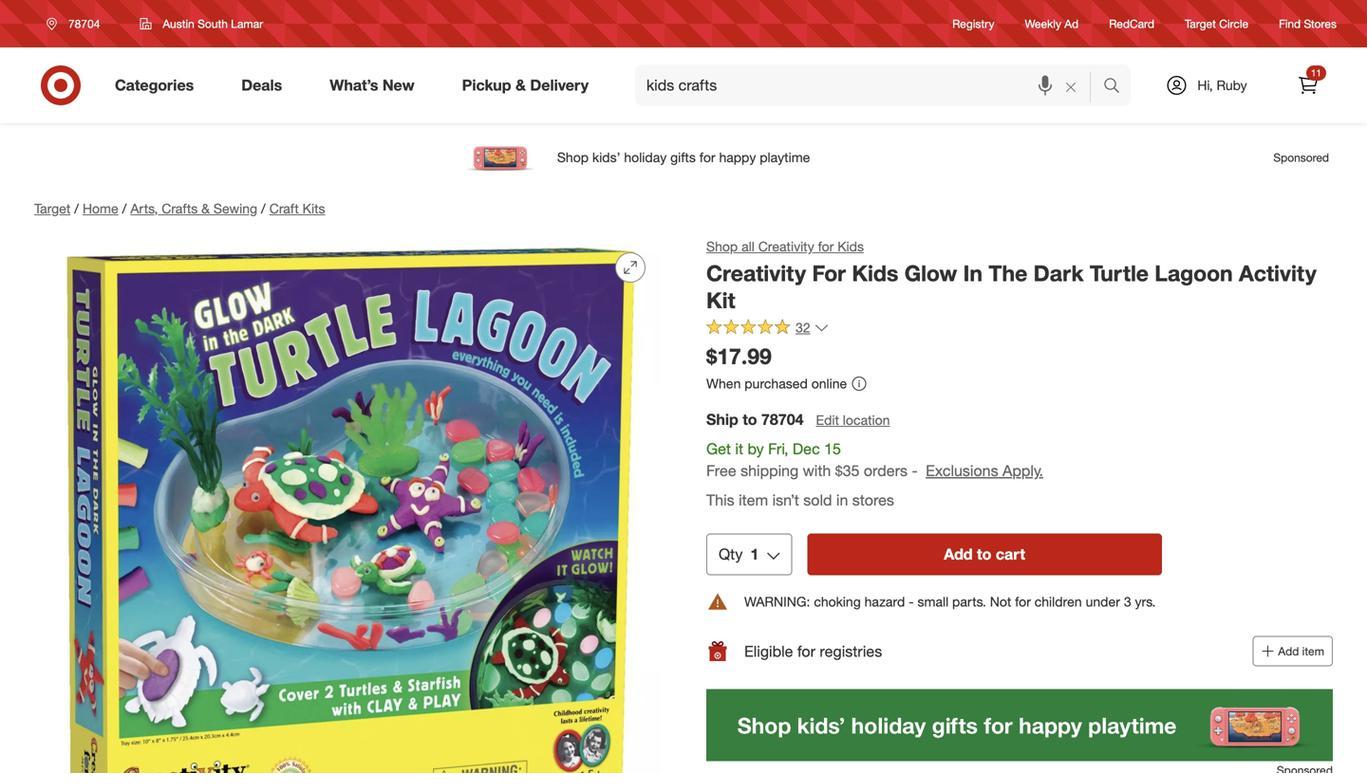 Task type: vqa. For each thing, say whether or not it's contained in the screenshot.
Pillow within the Description Bring Garden-Inspired Freshness To Your Living Room Or Seating Space With This Floral Watering Pitcher Square Throw Pillow With Tassels From Opalhouse™ Designed With Jungalow™. This Decorative Pillow Showcases A White Canvas-Like Surface Decorated With An Embroidered Floral Watering Pitcher And Tassels For A Playful Look. Featuring A Cotton-Rich Exterior And A Well-Filled Interior, The Square Throw Pillow Adds The Right Amount Of Comfort And Style Anywhere You Place It, Whether It'S On Your Couch, Chair Or Bench.
no



Task type: describe. For each thing, give the bounding box(es) containing it.
hazard
[[865, 594, 905, 611]]

children
[[1035, 594, 1082, 611]]

target circle link
[[1185, 16, 1249, 32]]

what's
[[330, 76, 378, 95]]

craft
[[269, 200, 299, 217]]

eligible
[[744, 643, 793, 661]]

categories
[[115, 76, 194, 95]]

eligible for registries
[[744, 643, 882, 661]]

hi,
[[1198, 77, 1213, 94]]

ad
[[1065, 17, 1079, 31]]

categories link
[[99, 65, 218, 106]]

registry
[[952, 17, 995, 31]]

target for target circle
[[1185, 17, 1216, 31]]

to for ship
[[743, 411, 757, 429]]

it
[[735, 440, 743, 459]]

online
[[812, 375, 847, 392]]

1 horizontal spatial 78704
[[761, 411, 804, 429]]

$35
[[835, 462, 860, 480]]

austin south lamar
[[163, 17, 263, 31]]

by
[[748, 440, 764, 459]]

$17.99
[[706, 343, 772, 370]]

the
[[989, 260, 1028, 287]]

15
[[824, 440, 841, 459]]

redcard
[[1109, 17, 1155, 31]]

0 vertical spatial advertisement region
[[19, 135, 1348, 180]]

delivery
[[530, 76, 589, 95]]

warning:
[[744, 594, 810, 611]]

exclusions
[[926, 462, 998, 480]]

deals link
[[225, 65, 306, 106]]

sold
[[803, 491, 832, 510]]

78704 button
[[34, 7, 120, 41]]

add for add to cart
[[944, 546, 973, 564]]

orders
[[864, 462, 908, 480]]

austin
[[163, 17, 194, 31]]

this item isn't sold in stores
[[706, 491, 894, 510]]

add item
[[1278, 645, 1324, 659]]

arts, crafts & sewing link
[[130, 200, 257, 217]]

warning: choking hazard - small parts. not for children under 3 yrs.
[[744, 594, 1156, 611]]

registries
[[820, 643, 882, 661]]

what's new
[[330, 76, 415, 95]]

registry link
[[952, 16, 995, 32]]

0 vertical spatial creativity
[[758, 238, 814, 255]]

0 vertical spatial kids
[[838, 238, 864, 255]]

cart
[[996, 546, 1025, 564]]

activity
[[1239, 260, 1317, 287]]

find
[[1279, 17, 1301, 31]]

arts,
[[130, 200, 158, 217]]

home
[[83, 200, 118, 217]]

search button
[[1095, 65, 1140, 110]]

pickup & delivery
[[462, 76, 589, 95]]

creativity for kids glow in the dark turtle lagoon activity kit, 1 of 14 image
[[34, 237, 661, 774]]

edit location button
[[815, 410, 891, 431]]

add for add item
[[1278, 645, 1299, 659]]

weekly ad link
[[1025, 16, 1079, 32]]

2 vertical spatial for
[[797, 643, 816, 661]]

what's new link
[[314, 65, 438, 106]]

target link
[[34, 200, 71, 217]]

glow
[[905, 260, 957, 287]]

32 link
[[706, 319, 829, 340]]

1 vertical spatial &
[[201, 200, 210, 217]]

78704 inside dropdown button
[[68, 17, 100, 31]]

1 vertical spatial kids
[[852, 260, 898, 287]]

0 vertical spatial &
[[516, 76, 526, 95]]

add to cart
[[944, 546, 1025, 564]]

get
[[706, 440, 731, 459]]

when purchased online
[[706, 375, 847, 392]]

with
[[803, 462, 831, 480]]

ship
[[706, 411, 738, 429]]

kit
[[706, 287, 735, 314]]

- inside get it by fri, dec 15 free shipping with $35 orders - exclusions apply.
[[912, 462, 918, 480]]

apply.
[[1003, 462, 1043, 480]]



Task type: locate. For each thing, give the bounding box(es) containing it.
lagoon
[[1155, 260, 1233, 287]]

when
[[706, 375, 741, 392]]

0 vertical spatial for
[[818, 238, 834, 255]]

deals
[[241, 76, 282, 95]]

1 vertical spatial creativity
[[706, 260, 806, 287]]

item inside add item button
[[1302, 645, 1324, 659]]

location
[[843, 412, 890, 429]]

advertisement region
[[19, 135, 1348, 180], [706, 690, 1333, 762]]

this
[[706, 491, 735, 510]]

kits
[[303, 200, 325, 217]]

for
[[812, 260, 846, 287]]

free
[[706, 462, 736, 480]]

creativity right all
[[758, 238, 814, 255]]

find stores link
[[1279, 16, 1337, 32]]

1 horizontal spatial &
[[516, 76, 526, 95]]

crafts
[[162, 200, 198, 217]]

austin south lamar button
[[128, 7, 275, 41]]

kids right 'for'
[[852, 260, 898, 287]]

0 horizontal spatial to
[[743, 411, 757, 429]]

purchased
[[745, 375, 808, 392]]

0 vertical spatial item
[[739, 491, 768, 510]]

1 vertical spatial item
[[1302, 645, 1324, 659]]

hi, ruby
[[1198, 77, 1247, 94]]

kids
[[838, 238, 864, 255], [852, 260, 898, 287]]

yrs.
[[1135, 594, 1156, 611]]

/ left arts,
[[122, 200, 127, 217]]

for inside shop all creativity for kids creativity for kids glow in the dark turtle lagoon activity kit
[[818, 238, 834, 255]]

in
[[836, 491, 848, 510]]

for up 'for'
[[818, 238, 834, 255]]

/ left 'home' link
[[74, 200, 79, 217]]

0 vertical spatial to
[[743, 411, 757, 429]]

home link
[[83, 200, 118, 217]]

- left small on the bottom of page
[[909, 594, 914, 611]]

turtle
[[1090, 260, 1149, 287]]

11 link
[[1287, 65, 1329, 106]]

1 vertical spatial -
[[909, 594, 914, 611]]

get it by fri, dec 15 free shipping with $35 orders - exclusions apply.
[[706, 440, 1043, 480]]

0 vertical spatial 78704
[[68, 17, 100, 31]]

shop all creativity for kids creativity for kids glow in the dark turtle lagoon activity kit
[[706, 238, 1317, 314]]

search
[[1095, 78, 1140, 96]]

1 vertical spatial target
[[34, 200, 71, 217]]

1 horizontal spatial add
[[1278, 645, 1299, 659]]

1 horizontal spatial item
[[1302, 645, 1324, 659]]

ruby
[[1217, 77, 1247, 94]]

weekly
[[1025, 17, 1061, 31]]

choking
[[814, 594, 861, 611]]

all
[[742, 238, 755, 255]]

exclusions apply. link
[[926, 462, 1043, 480]]

qty 1
[[719, 546, 759, 564]]

1 horizontal spatial /
[[122, 200, 127, 217]]

1
[[750, 546, 759, 564]]

0 horizontal spatial &
[[201, 200, 210, 217]]

under
[[1086, 594, 1120, 611]]

parts.
[[952, 594, 986, 611]]

What can we help you find? suggestions appear below search field
[[635, 65, 1108, 106]]

add
[[944, 546, 973, 564], [1278, 645, 1299, 659]]

3
[[1124, 594, 1131, 611]]

0 horizontal spatial 78704
[[68, 17, 100, 31]]

add to cart button
[[807, 534, 1162, 576]]

stores
[[1304, 17, 1337, 31]]

1 vertical spatial advertisement region
[[706, 690, 1333, 762]]

0 vertical spatial -
[[912, 462, 918, 480]]

shipping
[[741, 462, 799, 480]]

stores
[[852, 491, 894, 510]]

& right the pickup
[[516, 76, 526, 95]]

1 horizontal spatial to
[[977, 546, 992, 564]]

qty
[[719, 546, 743, 564]]

0 vertical spatial target
[[1185, 17, 1216, 31]]

to
[[743, 411, 757, 429], [977, 546, 992, 564]]

78704 up fri,
[[761, 411, 804, 429]]

not
[[990, 594, 1011, 611]]

isn't
[[772, 491, 799, 510]]

target / home / arts, crafts & sewing / craft kits
[[34, 200, 325, 217]]

creativity down all
[[706, 260, 806, 287]]

0 horizontal spatial target
[[34, 200, 71, 217]]

0 horizontal spatial /
[[74, 200, 79, 217]]

- right orders
[[912, 462, 918, 480]]

ship to 78704
[[706, 411, 804, 429]]

creativity
[[758, 238, 814, 255], [706, 260, 806, 287]]

kids up 'for'
[[838, 238, 864, 255]]

dec
[[793, 440, 820, 459]]

78704 left austin
[[68, 17, 100, 31]]

item
[[739, 491, 768, 510], [1302, 645, 1324, 659]]

shop
[[706, 238, 738, 255]]

3 / from the left
[[261, 200, 266, 217]]

to left cart
[[977, 546, 992, 564]]

fri,
[[768, 440, 788, 459]]

item for add
[[1302, 645, 1324, 659]]

target left circle
[[1185, 17, 1216, 31]]

1 vertical spatial for
[[1015, 594, 1031, 611]]

2 horizontal spatial /
[[261, 200, 266, 217]]

target left home
[[34, 200, 71, 217]]

pickup
[[462, 76, 511, 95]]

redcard link
[[1109, 16, 1155, 32]]

1 vertical spatial add
[[1278, 645, 1299, 659]]

2 / from the left
[[122, 200, 127, 217]]

circle
[[1219, 17, 1249, 31]]

1 vertical spatial to
[[977, 546, 992, 564]]

1 horizontal spatial for
[[818, 238, 834, 255]]

for right "not"
[[1015, 594, 1031, 611]]

0 vertical spatial add
[[944, 546, 973, 564]]

to inside add to cart button
[[977, 546, 992, 564]]

target
[[1185, 17, 1216, 31], [34, 200, 71, 217]]

target for target / home / arts, crafts & sewing / craft kits
[[34, 200, 71, 217]]

2 horizontal spatial for
[[1015, 594, 1031, 611]]

south
[[198, 17, 228, 31]]

1 / from the left
[[74, 200, 79, 217]]

11
[[1311, 67, 1322, 79]]

1 vertical spatial 78704
[[761, 411, 804, 429]]

0 horizontal spatial item
[[739, 491, 768, 510]]

add item button
[[1253, 637, 1333, 667]]

item for this
[[739, 491, 768, 510]]

lamar
[[231, 17, 263, 31]]

dark
[[1034, 260, 1084, 287]]

0 horizontal spatial add
[[944, 546, 973, 564]]

& right crafts
[[201, 200, 210, 217]]

edit location
[[816, 412, 890, 429]]

to for add
[[977, 546, 992, 564]]

craft kits link
[[269, 200, 325, 217]]

small
[[918, 594, 949, 611]]

find stores
[[1279, 17, 1337, 31]]

weekly ad
[[1025, 17, 1079, 31]]

pickup & delivery link
[[446, 65, 612, 106]]

for right eligible in the right of the page
[[797, 643, 816, 661]]

32
[[796, 319, 810, 336]]

to right ship
[[743, 411, 757, 429]]

1 horizontal spatial target
[[1185, 17, 1216, 31]]

/ left craft
[[261, 200, 266, 217]]

sewing
[[214, 200, 257, 217]]

0 horizontal spatial for
[[797, 643, 816, 661]]

in
[[963, 260, 983, 287]]



